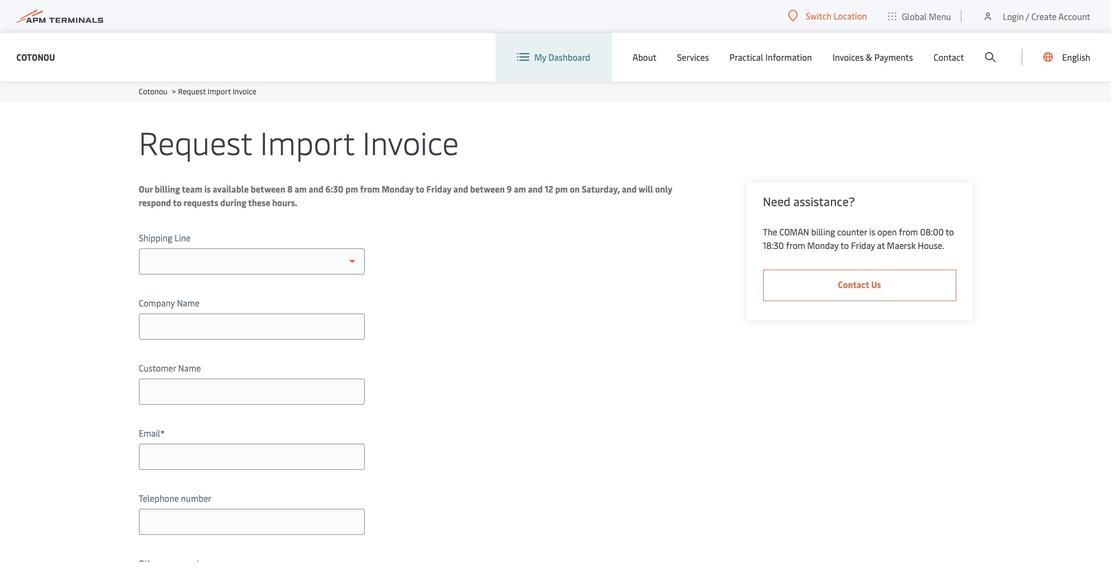 Task type: locate. For each thing, give the bounding box(es) containing it.
0 horizontal spatial friday
[[427, 183, 452, 195]]

0 vertical spatial friday
[[427, 183, 452, 195]]

name right customer
[[178, 362, 201, 374]]

2 pm from the left
[[556, 183, 568, 195]]

and left 12 at the top of the page
[[528, 183, 543, 195]]

1 horizontal spatial billing
[[812, 226, 836, 238]]

request right >
[[178, 86, 206, 97]]

between
[[251, 183, 285, 195], [470, 183, 505, 195]]

Email email field
[[139, 444, 365, 470]]

house.
[[918, 240, 945, 251]]

and left will
[[622, 183, 637, 195]]

import
[[208, 86, 231, 97], [260, 121, 355, 163]]

friday inside the coman billing counter is open from 08:00 to 18:30 from monday to friday at maersk house.
[[852, 240, 875, 251]]

contact
[[934, 51, 965, 63], [838, 279, 870, 291]]

billing
[[155, 183, 180, 195], [812, 226, 836, 238]]

1 horizontal spatial import
[[260, 121, 355, 163]]

name right company
[[177, 297, 200, 309]]

services button
[[677, 33, 709, 81]]

cotonou link
[[16, 50, 55, 64], [139, 86, 168, 97]]

0 vertical spatial from
[[360, 183, 380, 195]]

from
[[360, 183, 380, 195], [899, 226, 919, 238], [787, 240, 806, 251]]

name for company name
[[177, 297, 200, 309]]

Telephone number telephone field
[[139, 509, 365, 535]]

account
[[1059, 10, 1091, 22]]

1 horizontal spatial is
[[870, 226, 876, 238]]

1 vertical spatial billing
[[812, 226, 836, 238]]

company name
[[139, 297, 200, 309]]

2 am from the left
[[514, 183, 526, 195]]

saturday,
[[582, 183, 620, 195]]

2 vertical spatial from
[[787, 240, 806, 251]]

need
[[763, 193, 791, 210]]

import right >
[[208, 86, 231, 97]]

0 vertical spatial contact
[[934, 51, 965, 63]]

friday
[[427, 183, 452, 195], [852, 240, 875, 251]]

the coman billing counter is open from 08:00 to 18:30 from monday to friday at maersk house.
[[763, 226, 955, 251]]

cotonou for cotonou > request import invoice
[[139, 86, 168, 97]]

pm
[[346, 183, 358, 195], [556, 183, 568, 195]]

0 horizontal spatial between
[[251, 183, 285, 195]]

1 vertical spatial cotonou
[[139, 86, 168, 97]]

6:30
[[326, 183, 344, 195]]

is
[[204, 183, 211, 195], [870, 226, 876, 238]]

0 horizontal spatial cotonou link
[[16, 50, 55, 64]]

information
[[766, 51, 812, 63]]

1 vertical spatial invoice
[[363, 121, 459, 163]]

between up these
[[251, 183, 285, 195]]

0 vertical spatial invoice
[[233, 86, 257, 97]]

Company Name text field
[[139, 314, 365, 340]]

0 vertical spatial name
[[177, 297, 200, 309]]

invoice
[[233, 86, 257, 97], [363, 121, 459, 163]]

2 between from the left
[[470, 183, 505, 195]]

billing inside the coman billing counter is open from 08:00 to 18:30 from monday to friday at maersk house.
[[812, 226, 836, 238]]

1 vertical spatial monday
[[808, 240, 839, 251]]

import up 8
[[260, 121, 355, 163]]

request up team
[[139, 121, 252, 163]]

contact down menu
[[934, 51, 965, 63]]

am
[[295, 183, 307, 195], [514, 183, 526, 195]]

my dashboard
[[535, 51, 591, 63]]

1 vertical spatial from
[[899, 226, 919, 238]]

contact left us
[[838, 279, 870, 291]]

hours.
[[272, 197, 297, 209]]

0 horizontal spatial is
[[204, 183, 211, 195]]

global menu button
[[878, 0, 963, 32]]

shipping
[[139, 232, 172, 244]]

0 vertical spatial cotonou
[[16, 51, 55, 63]]

invoices & payments
[[833, 51, 914, 63]]

available
[[213, 183, 249, 195]]

payments
[[875, 51, 914, 63]]

between left 9
[[470, 183, 505, 195]]

1 vertical spatial contact
[[838, 279, 870, 291]]

1 vertical spatial name
[[178, 362, 201, 374]]

0 vertical spatial monday
[[382, 183, 414, 195]]

customer name
[[139, 362, 201, 374]]

1 horizontal spatial cotonou
[[139, 86, 168, 97]]

0 vertical spatial request
[[178, 86, 206, 97]]

my
[[535, 51, 547, 63]]

is up requests
[[204, 183, 211, 195]]

is inside our billing team is available between 8 am and 6:30 pm from monday to friday and between 9 am and 12 pm on saturday, and will only respond to requests during these hours.
[[204, 183, 211, 195]]

0 horizontal spatial cotonou
[[16, 51, 55, 63]]

1 vertical spatial is
[[870, 226, 876, 238]]

invoices & payments button
[[833, 33, 914, 81]]

0 vertical spatial billing
[[155, 183, 180, 195]]

am right 9
[[514, 183, 526, 195]]

pm right 6:30
[[346, 183, 358, 195]]

0 horizontal spatial monday
[[382, 183, 414, 195]]

9
[[507, 183, 512, 195]]

from down coman
[[787, 240, 806, 251]]

from up maersk
[[899, 226, 919, 238]]

and
[[309, 183, 324, 195], [454, 183, 468, 195], [528, 183, 543, 195], [622, 183, 637, 195]]

our
[[139, 183, 153, 195]]

request
[[178, 86, 206, 97], [139, 121, 252, 163]]

0 horizontal spatial contact
[[838, 279, 870, 291]]

1 horizontal spatial pm
[[556, 183, 568, 195]]

about button
[[633, 33, 657, 81]]

1 horizontal spatial contact
[[934, 51, 965, 63]]

maersk
[[887, 240, 916, 251]]

the
[[763, 226, 778, 238]]

only
[[656, 183, 673, 195]]

switch location button
[[789, 10, 868, 22]]

monday
[[382, 183, 414, 195], [808, 240, 839, 251]]

1 vertical spatial import
[[260, 121, 355, 163]]

dashboard
[[549, 51, 591, 63]]

0 vertical spatial is
[[204, 183, 211, 195]]

team
[[182, 183, 202, 195]]

1 horizontal spatial monday
[[808, 240, 839, 251]]

08:00
[[921, 226, 944, 238]]

name
[[177, 297, 200, 309], [178, 362, 201, 374]]

0 horizontal spatial am
[[295, 183, 307, 195]]

0 horizontal spatial billing
[[155, 183, 180, 195]]

1 and from the left
[[309, 183, 324, 195]]

1 horizontal spatial between
[[470, 183, 505, 195]]

cotonou for cotonou
[[16, 51, 55, 63]]

pm right 12 at the top of the page
[[556, 183, 568, 195]]

practical
[[730, 51, 764, 63]]

1 horizontal spatial friday
[[852, 240, 875, 251]]

0 horizontal spatial from
[[360, 183, 380, 195]]

contact inside the 'contact us' "link"
[[838, 279, 870, 291]]

0 horizontal spatial import
[[208, 86, 231, 97]]

12
[[545, 183, 554, 195]]

8
[[287, 183, 293, 195]]

>
[[172, 86, 176, 97]]

on
[[570, 183, 580, 195]]

customer
[[139, 362, 176, 374]]

practical information
[[730, 51, 812, 63]]

name for customer name
[[178, 362, 201, 374]]

number
[[181, 493, 212, 505]]

and left 6:30
[[309, 183, 324, 195]]

from right 6:30
[[360, 183, 380, 195]]

contact us link
[[763, 270, 957, 301]]

billing up the respond
[[155, 183, 180, 195]]

us
[[872, 279, 882, 291]]

/
[[1026, 10, 1030, 22]]

billing right coman
[[812, 226, 836, 238]]

0 vertical spatial cotonou link
[[16, 50, 55, 64]]

is left the 'open'
[[870, 226, 876, 238]]

location
[[834, 10, 868, 22]]

1 horizontal spatial am
[[514, 183, 526, 195]]

and left 9
[[454, 183, 468, 195]]

to
[[416, 183, 425, 195], [173, 197, 182, 209], [946, 226, 955, 238], [841, 240, 849, 251]]

cotonou
[[16, 51, 55, 63], [139, 86, 168, 97]]

1 vertical spatial friday
[[852, 240, 875, 251]]

1 pm from the left
[[346, 183, 358, 195]]

1 horizontal spatial cotonou link
[[139, 86, 168, 97]]

am right 8
[[295, 183, 307, 195]]

0 horizontal spatial pm
[[346, 183, 358, 195]]



Task type: vqa. For each thing, say whether or not it's contained in the screenshot.
the Name
yes



Task type: describe. For each thing, give the bounding box(es) containing it.
switch location
[[806, 10, 868, 22]]

menu
[[929, 10, 952, 22]]

need assistance?
[[763, 193, 856, 210]]

4 and from the left
[[622, 183, 637, 195]]

from inside our billing team is available between 8 am and 6:30 pm from monday to friday and between 9 am and 12 pm on saturday, and will only respond to requests during these hours.
[[360, 183, 380, 195]]

english button
[[1044, 33, 1091, 81]]

these
[[248, 197, 270, 209]]

1 horizontal spatial invoice
[[363, 121, 459, 163]]

line
[[175, 232, 191, 244]]

0 horizontal spatial invoice
[[233, 86, 257, 97]]

about
[[633, 51, 657, 63]]

our billing team is available between 8 am and 6:30 pm from monday to friday and between 9 am and 12 pm on saturday, and will only respond to requests during these hours.
[[139, 183, 673, 209]]

&
[[866, 51, 873, 63]]

global
[[902, 10, 927, 22]]

will
[[639, 183, 654, 195]]

Customer Name text field
[[139, 379, 365, 405]]

billing inside our billing team is available between 8 am and 6:30 pm from monday to friday and between 9 am and 12 pm on saturday, and will only respond to requests during these hours.
[[155, 183, 180, 195]]

contact us
[[838, 279, 882, 291]]

monday inside our billing team is available between 8 am and 6:30 pm from monday to friday and between 9 am and 12 pm on saturday, and will only respond to requests during these hours.
[[382, 183, 414, 195]]

1 am from the left
[[295, 183, 307, 195]]

login
[[1003, 10, 1024, 22]]

counter
[[838, 226, 868, 238]]

contact for contact us
[[838, 279, 870, 291]]

3 and from the left
[[528, 183, 543, 195]]

requests
[[184, 197, 218, 209]]

monday inside the coman billing counter is open from 08:00 to 18:30 from monday to friday at maersk house.
[[808, 240, 839, 251]]

contact button
[[934, 33, 965, 81]]

english
[[1063, 51, 1091, 63]]

assistance?
[[794, 193, 856, 210]]

respond
[[139, 197, 171, 209]]

2 horizontal spatial from
[[899, 226, 919, 238]]

open
[[878, 226, 897, 238]]

1 vertical spatial cotonou link
[[139, 86, 168, 97]]

is inside the coman billing counter is open from 08:00 to 18:30 from monday to friday at maersk house.
[[870, 226, 876, 238]]

0 vertical spatial import
[[208, 86, 231, 97]]

cotonou > request import invoice
[[139, 86, 257, 97]]

during
[[220, 197, 246, 209]]

telephone
[[139, 493, 179, 505]]

invoices
[[833, 51, 864, 63]]

company
[[139, 297, 175, 309]]

at
[[878, 240, 885, 251]]

shipping line
[[139, 232, 191, 244]]

1 between from the left
[[251, 183, 285, 195]]

contact for contact
[[934, 51, 965, 63]]

services
[[677, 51, 709, 63]]

telephone number
[[139, 493, 212, 505]]

2 and from the left
[[454, 183, 468, 195]]

request import invoice
[[139, 121, 459, 163]]

create
[[1032, 10, 1057, 22]]

global menu
[[902, 10, 952, 22]]

coman
[[780, 226, 810, 238]]

1 vertical spatial request
[[139, 121, 252, 163]]

1 horizontal spatial from
[[787, 240, 806, 251]]

friday inside our billing team is available between 8 am and 6:30 pm from monday to friday and between 9 am and 12 pm on saturday, and will only respond to requests during these hours.
[[427, 183, 452, 195]]

login / create account link
[[983, 0, 1091, 32]]

switch
[[806, 10, 832, 22]]

email
[[139, 427, 160, 439]]

practical information button
[[730, 33, 812, 81]]

login / create account
[[1003, 10, 1091, 22]]

18:30
[[763, 240, 784, 251]]

my dashboard button
[[517, 33, 591, 81]]



